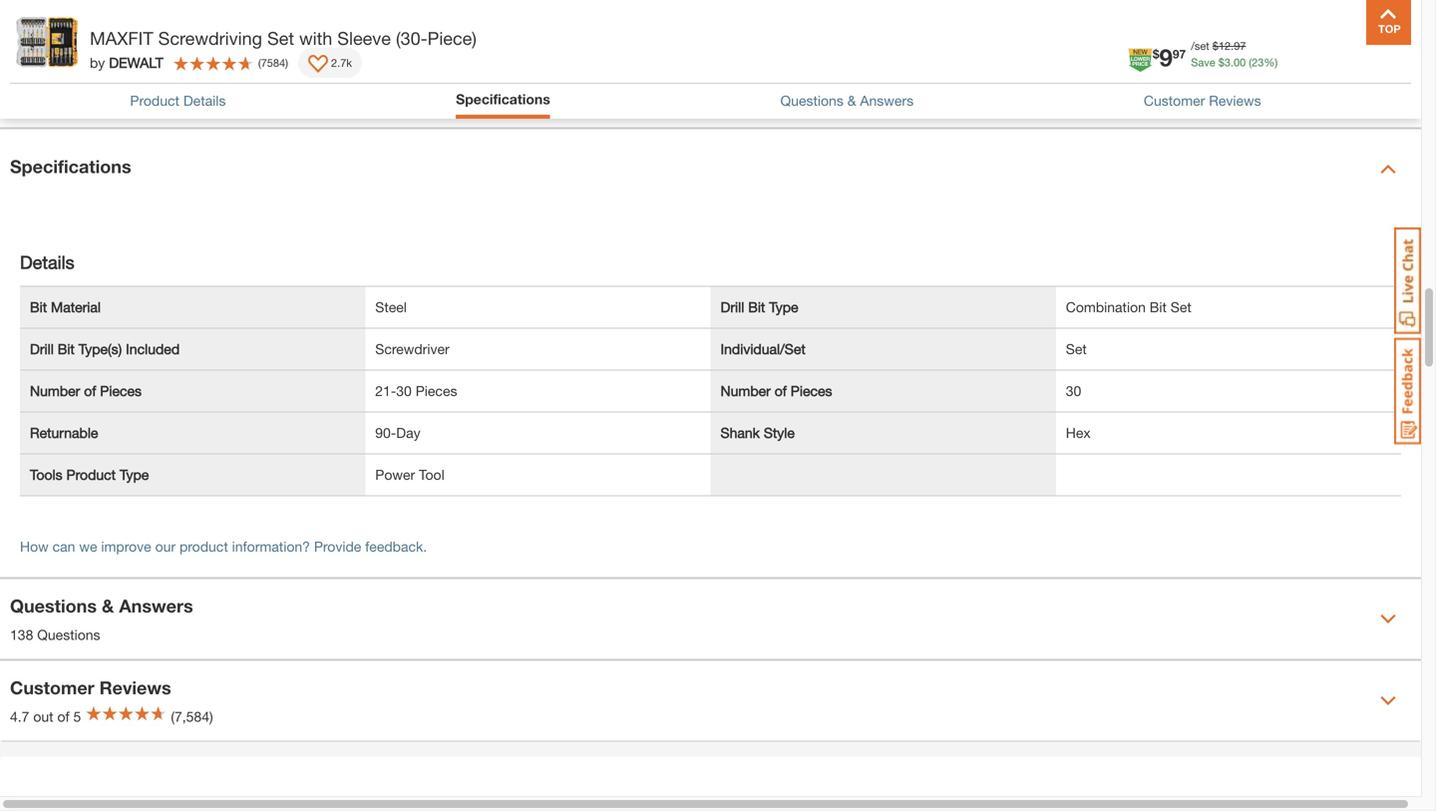 Task type: describe. For each thing, give the bounding box(es) containing it.
save
[[1191, 56, 1216, 69]]

bit for drill bit type(s) included
[[58, 341, 75, 357]]

caret image
[[1381, 611, 1397, 627]]

questions for questions & answers
[[781, 92, 844, 109]]

shank style
[[721, 425, 795, 441]]

day
[[396, 425, 421, 441]]

& for questions & answers
[[848, 92, 856, 109]]

0 vertical spatial reviews
[[1209, 92, 1262, 109]]

& for questions & answers 138 questions
[[102, 595, 114, 617]]

caret image
[[1381, 161, 1397, 177]]

00
[[1234, 56, 1246, 69]]

piece)
[[428, 27, 477, 49]]

97 inside /set $ 12 . 97 save $ 3 . 00 ( 23 %)
[[1234, 39, 1246, 52]]

9
[[1160, 43, 1173, 71]]

bit left material in the top of the page
[[30, 299, 47, 315]]

sleeve
[[337, 27, 391, 49]]

how
[[20, 538, 49, 555]]

1 horizontal spatial set
[[1066, 341, 1087, 357]]

combination bit set
[[1066, 299, 1192, 315]]

set for screwdriving
[[267, 27, 294, 49]]

bit material
[[30, 299, 101, 315]]

by
[[90, 54, 105, 71]]

policy
[[111, 31, 148, 48]]

2 horizontal spatial of
[[775, 383, 787, 399]]

live chat image
[[1395, 227, 1422, 334]]

product image image
[[15, 10, 80, 75]]

90-
[[375, 425, 396, 441]]

1 pieces from the left
[[100, 383, 142, 399]]

1 vertical spatial reviews
[[99, 677, 171, 698]]

display image
[[308, 55, 328, 75]]

screwdriver
[[375, 341, 450, 357]]

$ 9 97
[[1153, 43, 1186, 71]]

%)
[[1264, 56, 1278, 69]]

feedback link image
[[1395, 337, 1422, 445]]

bit for combination bit set
[[1150, 299, 1167, 315]]

90-day
[[375, 425, 421, 441]]

type for drill bit type
[[769, 299, 799, 315]]

5
[[73, 708, 81, 725]]

$ inside $ 9 97
[[1153, 47, 1160, 61]]

0 vertical spatial .
[[1231, 39, 1234, 52]]

21-
[[375, 383, 396, 399]]

bit for drill bit type
[[748, 299, 765, 315]]

2.7k
[[331, 56, 352, 69]]

improve
[[101, 538, 151, 555]]

how can we improve our product information? provide feedback. link
[[20, 538, 427, 555]]

set for bit
[[1171, 299, 1192, 315]]

hex
[[1066, 425, 1091, 441]]

shank
[[721, 425, 760, 441]]

included
[[126, 341, 180, 357]]

1 vertical spatial .
[[1231, 56, 1234, 69]]

return policy link
[[65, 31, 148, 48]]

4.7 out of 5
[[10, 708, 81, 725]]

0 vertical spatial details
[[183, 92, 226, 109]]

21-30 pieces
[[375, 383, 457, 399]]

2.7k button
[[298, 48, 362, 78]]

4.7
[[10, 708, 29, 725]]

returnable
[[30, 425, 98, 441]]

23
[[1252, 56, 1264, 69]]

0 vertical spatial customer reviews
[[1144, 92, 1262, 109]]

product
[[180, 538, 228, 555]]

dewalt
[[109, 54, 163, 71]]

( inside /set $ 12 . 97 save $ 3 . 00 ( 23 %)
[[1249, 56, 1252, 69]]

power tool
[[375, 467, 445, 483]]

3
[[1225, 56, 1231, 69]]

(30-
[[396, 27, 428, 49]]

with
[[299, 27, 333, 49]]



Task type: locate. For each thing, give the bounding box(es) containing it.
set right combination
[[1171, 299, 1192, 315]]

tool
[[419, 467, 445, 483]]

0 vertical spatial type
[[769, 299, 799, 315]]

0 vertical spatial customer
[[1144, 92, 1205, 109]]

product
[[130, 92, 180, 109], [66, 467, 116, 483]]

type up individual/set
[[769, 299, 799, 315]]

97 left /set
[[1173, 47, 1186, 61]]

product right the tools
[[66, 467, 116, 483]]

)
[[285, 56, 288, 69]]

1 vertical spatial set
[[1171, 299, 1192, 315]]

questions & answers button
[[781, 90, 914, 111], [781, 90, 914, 111]]

30 up hex
[[1066, 383, 1082, 399]]

0 horizontal spatial reviews
[[99, 677, 171, 698]]

1 vertical spatial drill
[[30, 341, 54, 357]]

0 vertical spatial set
[[267, 27, 294, 49]]

2 number from the left
[[721, 383, 771, 399]]

set down combination
[[1066, 341, 1087, 357]]

138
[[10, 627, 33, 643]]

2 30 from the left
[[1066, 383, 1082, 399]]

pieces up style
[[791, 383, 833, 399]]

$ down 12
[[1219, 56, 1225, 69]]

$ left /set
[[1153, 47, 1160, 61]]

reviews up (7,584)
[[99, 677, 171, 698]]

1 horizontal spatial &
[[848, 92, 856, 109]]

2 number of pieces from the left
[[721, 383, 833, 399]]

pieces down screwdriver
[[416, 383, 457, 399]]

(
[[1249, 56, 1252, 69], [258, 56, 261, 69]]

customer up 4.7 out of 5
[[10, 677, 94, 698]]

bit
[[30, 299, 47, 315], [748, 299, 765, 315], [1150, 299, 1167, 315], [58, 341, 75, 357]]

1 vertical spatial &
[[102, 595, 114, 617]]

number of pieces down type(s)
[[30, 383, 142, 399]]

individual/set
[[721, 341, 806, 357]]

how can we improve our product information? provide feedback.
[[20, 538, 427, 555]]

/set
[[1191, 39, 1210, 52]]

0 horizontal spatial type
[[120, 467, 149, 483]]

questions & answers
[[781, 92, 914, 109]]

1 vertical spatial customer reviews
[[10, 677, 171, 698]]

bit right combination
[[1150, 299, 1167, 315]]

30
[[396, 383, 412, 399], [1066, 383, 1082, 399]]

specifications
[[456, 91, 550, 107], [10, 156, 131, 177]]

customer
[[1144, 92, 1205, 109], [10, 677, 94, 698]]

&
[[848, 92, 856, 109], [102, 595, 114, 617]]

1 ( from the left
[[1249, 56, 1252, 69]]

set
[[267, 27, 294, 49], [1171, 299, 1192, 315], [1066, 341, 1087, 357]]

0 horizontal spatial &
[[102, 595, 114, 617]]

1 number from the left
[[30, 383, 80, 399]]

drill down "bit material"
[[30, 341, 54, 357]]

1 horizontal spatial 97
[[1234, 39, 1246, 52]]

0 horizontal spatial number of pieces
[[30, 383, 142, 399]]

drill bit type(s) included
[[30, 341, 180, 357]]

number of pieces up style
[[721, 383, 833, 399]]

our
[[155, 538, 176, 555]]

0 horizontal spatial 30
[[396, 383, 412, 399]]

maxfit screwdriving set with sleeve (30-piece)
[[90, 27, 477, 49]]

number
[[30, 383, 80, 399], [721, 383, 771, 399]]

screwdriving
[[158, 27, 262, 49]]

0 horizontal spatial specifications
[[10, 156, 131, 177]]

answers for questions & answers
[[860, 92, 914, 109]]

12
[[1219, 39, 1231, 52]]

. up 00
[[1231, 39, 1234, 52]]

tools
[[30, 467, 63, 483]]

out
[[33, 708, 53, 725]]

combination
[[1066, 299, 1146, 315]]

1 horizontal spatial pieces
[[416, 383, 457, 399]]

number of pieces
[[30, 383, 142, 399], [721, 383, 833, 399]]

questions for questions & answers 138 questions
[[10, 595, 97, 617]]

1 horizontal spatial answers
[[860, 92, 914, 109]]

1 horizontal spatial reviews
[[1209, 92, 1262, 109]]

1 vertical spatial product
[[66, 467, 116, 483]]

0 horizontal spatial 97
[[1173, 47, 1186, 61]]

7584
[[261, 56, 285, 69]]

bit up individual/set
[[748, 299, 765, 315]]

of up style
[[775, 383, 787, 399]]

2 ( from the left
[[258, 56, 261, 69]]

0 horizontal spatial customer reviews
[[10, 677, 171, 698]]

. down 12
[[1231, 56, 1234, 69]]

2 vertical spatial set
[[1066, 341, 1087, 357]]

type
[[769, 299, 799, 315], [120, 467, 149, 483]]

style
[[764, 425, 795, 441]]

0 horizontal spatial of
[[57, 708, 69, 725]]

0 horizontal spatial drill
[[30, 341, 54, 357]]

we
[[79, 538, 97, 555]]

answers inside questions & answers 138 questions
[[119, 595, 193, 617]]

drill
[[721, 299, 745, 315], [30, 341, 54, 357]]

1 horizontal spatial drill
[[721, 299, 745, 315]]

of down type(s)
[[84, 383, 96, 399]]

( left the ")"
[[258, 56, 261, 69]]

$ right /set
[[1213, 39, 1219, 52]]

power
[[375, 467, 415, 483]]

/set $ 12 . 97 save $ 3 . 00 ( 23 %)
[[1191, 39, 1278, 69]]

number up returnable at the bottom left of the page
[[30, 383, 80, 399]]

1 horizontal spatial customer
[[1144, 92, 1205, 109]]

feedback.
[[365, 538, 427, 555]]

2 horizontal spatial pieces
[[791, 383, 833, 399]]

1 vertical spatial specifications
[[10, 156, 131, 177]]

0 vertical spatial product
[[130, 92, 180, 109]]

details
[[183, 92, 226, 109], [20, 252, 74, 273]]

1 vertical spatial questions
[[10, 595, 97, 617]]

0 vertical spatial drill
[[721, 299, 745, 315]]

1 vertical spatial type
[[120, 467, 149, 483]]

.
[[1231, 39, 1234, 52], [1231, 56, 1234, 69]]

type for tools product type
[[120, 467, 149, 483]]

questions & answers 138 questions
[[10, 595, 193, 643]]

can
[[53, 538, 75, 555]]

1 horizontal spatial number of pieces
[[721, 383, 833, 399]]

pieces down drill bit type(s) included
[[100, 383, 142, 399]]

customer reviews button
[[1144, 90, 1262, 111], [1144, 90, 1262, 111]]

drill for drill bit type
[[721, 299, 745, 315]]

0 horizontal spatial set
[[267, 27, 294, 49]]

maxfit
[[90, 27, 153, 49]]

tools product type
[[30, 467, 149, 483]]

& inside questions & answers 138 questions
[[102, 595, 114, 617]]

top button
[[1367, 0, 1412, 45]]

type up improve
[[120, 467, 149, 483]]

drill bit type
[[721, 299, 799, 315]]

97 right 12
[[1234, 39, 1246, 52]]

bit left type(s)
[[58, 341, 75, 357]]

type(s)
[[79, 341, 122, 357]]

questions
[[781, 92, 844, 109], [10, 595, 97, 617], [37, 627, 100, 643]]

30 up day
[[396, 383, 412, 399]]

1 horizontal spatial type
[[769, 299, 799, 315]]

0 horizontal spatial customer
[[10, 677, 94, 698]]

steel
[[375, 299, 407, 315]]

1 horizontal spatial of
[[84, 383, 96, 399]]

$
[[1213, 39, 1219, 52], [1153, 47, 1160, 61], [1219, 56, 1225, 69]]

2 pieces from the left
[[416, 383, 457, 399]]

specifications button
[[456, 89, 550, 114], [456, 89, 550, 110], [0, 129, 1422, 209]]

( right 00
[[1249, 56, 1252, 69]]

1 horizontal spatial number
[[721, 383, 771, 399]]

97 inside $ 9 97
[[1173, 47, 1186, 61]]

1 horizontal spatial specifications
[[456, 91, 550, 107]]

1 horizontal spatial (
[[1249, 56, 1252, 69]]

3 pieces from the left
[[791, 383, 833, 399]]

product details
[[130, 92, 226, 109]]

by dewalt
[[90, 54, 163, 71]]

1 horizontal spatial customer reviews
[[1144, 92, 1262, 109]]

set up the ")"
[[267, 27, 294, 49]]

of
[[84, 383, 96, 399], [775, 383, 787, 399], [57, 708, 69, 725]]

customer reviews down "save" at the right of page
[[1144, 92, 1262, 109]]

pieces
[[100, 383, 142, 399], [416, 383, 457, 399], [791, 383, 833, 399]]

0 horizontal spatial product
[[66, 467, 116, 483]]

1 30 from the left
[[396, 383, 412, 399]]

0 vertical spatial &
[[848, 92, 856, 109]]

answers
[[860, 92, 914, 109], [119, 595, 193, 617]]

( 7584 )
[[258, 56, 288, 69]]

return policy
[[65, 31, 148, 48]]

provide
[[314, 538, 361, 555]]

0 horizontal spatial number
[[30, 383, 80, 399]]

customer reviews up the 5
[[10, 677, 171, 698]]

reviews
[[1209, 92, 1262, 109], [99, 677, 171, 698]]

product down "dewalt"
[[130, 92, 180, 109]]

details down screwdriving
[[183, 92, 226, 109]]

2 horizontal spatial set
[[1171, 299, 1192, 315]]

0 horizontal spatial pieces
[[100, 383, 142, 399]]

1 horizontal spatial product
[[130, 92, 180, 109]]

1 vertical spatial details
[[20, 252, 74, 273]]

1 vertical spatial answers
[[119, 595, 193, 617]]

reviews down 00
[[1209, 92, 1262, 109]]

97
[[1234, 39, 1246, 52], [1173, 47, 1186, 61]]

0 horizontal spatial details
[[20, 252, 74, 273]]

number up shank
[[721, 383, 771, 399]]

0 horizontal spatial answers
[[119, 595, 193, 617]]

details up "bit material"
[[20, 252, 74, 273]]

answers for questions & answers 138 questions
[[119, 595, 193, 617]]

0 vertical spatial questions
[[781, 92, 844, 109]]

2 vertical spatial questions
[[37, 627, 100, 643]]

return
[[65, 31, 107, 48]]

customer down $ 9 97
[[1144, 92, 1205, 109]]

1 number of pieces from the left
[[30, 383, 142, 399]]

0 horizontal spatial (
[[258, 56, 261, 69]]

1 horizontal spatial details
[[183, 92, 226, 109]]

1 horizontal spatial 30
[[1066, 383, 1082, 399]]

information?
[[232, 538, 310, 555]]

drill for drill bit type(s) included
[[30, 341, 54, 357]]

0 vertical spatial specifications
[[456, 91, 550, 107]]

material
[[51, 299, 101, 315]]

drill up individual/set
[[721, 299, 745, 315]]

0 vertical spatial answers
[[860, 92, 914, 109]]

(7,584)
[[171, 708, 213, 725]]

1 vertical spatial customer
[[10, 677, 94, 698]]

of left the 5
[[57, 708, 69, 725]]

customer reviews
[[1144, 92, 1262, 109], [10, 677, 171, 698]]

product details button
[[130, 90, 226, 111], [130, 90, 226, 111]]



Task type: vqa. For each thing, say whether or not it's contained in the screenshot.


